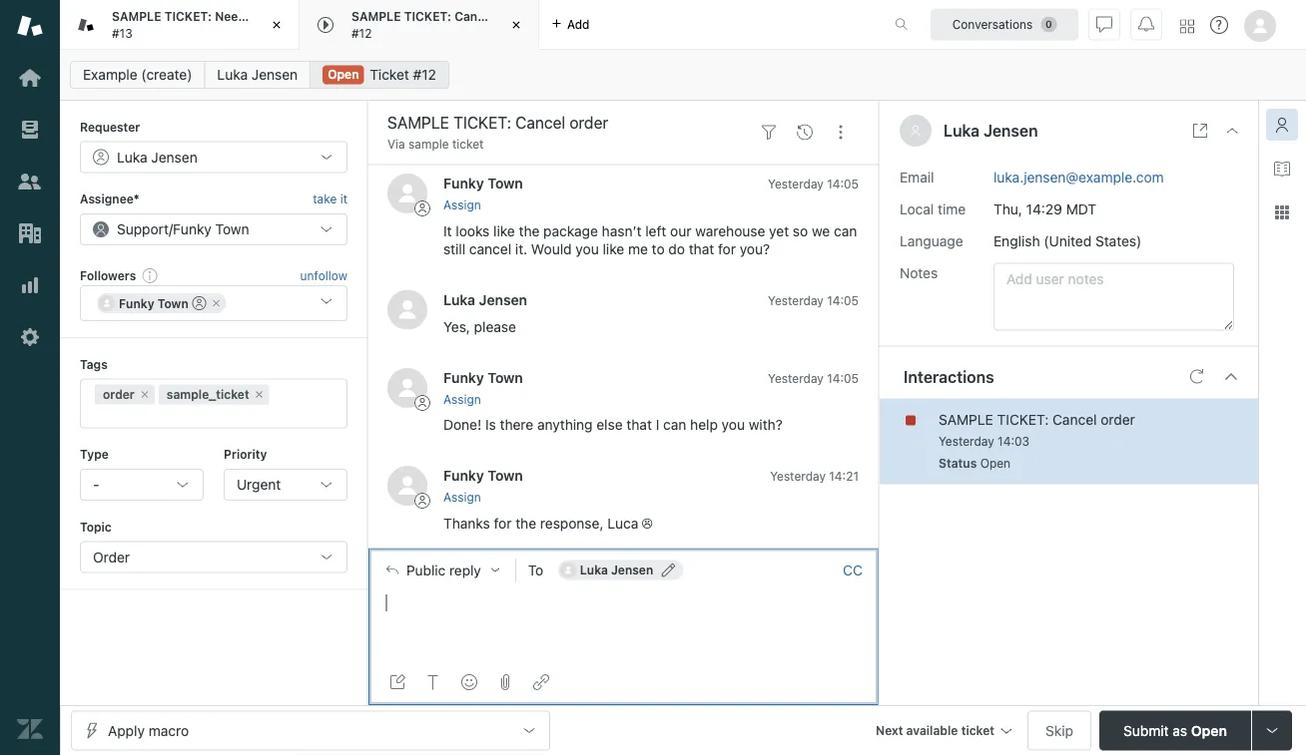 Task type: locate. For each thing, give the bounding box(es) containing it.
it
[[340, 192, 348, 206]]

conversationlabel log
[[368, 158, 879, 549]]

funky up the thanks
[[443, 468, 484, 485]]

sample ticket: cancel order yesterday 14:03 status open
[[939, 412, 1135, 471]]

0 horizontal spatial ticket:
[[164, 10, 212, 24]]

close image
[[506, 15, 526, 35]]

yesterday 14:21
[[770, 470, 859, 484]]

response,
[[540, 515, 604, 532]]

close image right need on the top left of page
[[267, 15, 287, 35]]

1 horizontal spatial ticket:
[[404, 10, 451, 24]]

1 assign button from the top
[[443, 196, 481, 214]]

for right the thanks
[[494, 515, 512, 532]]

1 horizontal spatial cancel
[[1053, 412, 1097, 428]]

1 horizontal spatial #12
[[413, 66, 436, 83]]

town
[[488, 175, 523, 192], [215, 221, 249, 237], [158, 297, 188, 311], [488, 370, 523, 386], [488, 468, 523, 485]]

package
[[543, 223, 598, 239]]

assignee* element
[[80, 214, 348, 245]]

luka up yes, on the top left of page
[[443, 292, 475, 308]]

1 vertical spatial for
[[494, 515, 512, 532]]

luka jensen down sample ticket: need less items than ordered #13
[[217, 66, 298, 83]]

admin image
[[17, 325, 43, 351]]

luka down requester
[[117, 149, 147, 165]]

can right we
[[834, 223, 857, 239]]

town up there
[[488, 370, 523, 386]]

0 horizontal spatial close image
[[267, 15, 287, 35]]

done!
[[443, 417, 482, 434]]

1 horizontal spatial sample
[[352, 10, 401, 24]]

ticket inside 'dropdown button'
[[961, 725, 995, 739]]

luka jensen
[[217, 66, 298, 83], [944, 121, 1038, 140], [117, 149, 197, 165], [443, 292, 527, 308], [580, 564, 653, 578]]

0 vertical spatial funky town assign
[[443, 175, 523, 212]]

looks
[[456, 223, 490, 239]]

0 horizontal spatial can
[[663, 417, 686, 434]]

1 vertical spatial assign button
[[443, 391, 481, 409]]

0 horizontal spatial that
[[627, 417, 652, 434]]

luka jensen down requester
[[117, 149, 197, 165]]

order for sample ticket: cancel order #12
[[498, 10, 530, 24]]

sample inside sample ticket: cancel order #12
[[352, 10, 401, 24]]

remove image right user is an agent 'icon' at the left
[[210, 298, 222, 310]]

funky town assign up looks
[[443, 175, 523, 212]]

funky up "done!"
[[443, 370, 484, 386]]

2 vertical spatial funky town link
[[443, 468, 523, 485]]

can
[[834, 223, 857, 239], [663, 417, 686, 434]]

town up looks
[[488, 175, 523, 192]]

14:05
[[827, 177, 859, 191], [827, 294, 859, 308], [827, 372, 859, 386]]

tags
[[80, 358, 108, 372]]

1 avatar image from the top
[[387, 174, 427, 214]]

Yesterday 14:05 text field
[[768, 177, 859, 191], [768, 294, 859, 308]]

4 avatar image from the top
[[387, 467, 427, 507]]

0 vertical spatial #12
[[352, 26, 372, 40]]

14:05 for so
[[827, 177, 859, 191]]

assign button up "done!"
[[443, 391, 481, 409]]

assign for it
[[443, 198, 481, 212]]

type
[[80, 448, 109, 462]]

ticket right available
[[961, 725, 995, 739]]

1 vertical spatial yesterday 14:05
[[768, 294, 859, 308]]

0 vertical spatial for
[[718, 241, 736, 257]]

avatar image for it looks like the package hasn't left our warehouse yet so we can still cancel it. would you like me to do that for you?
[[387, 174, 427, 214]]

2 funky town link from the top
[[443, 370, 523, 386]]

jensen up the thu,
[[984, 121, 1038, 140]]

1 yesterday 14:05 from the top
[[768, 177, 859, 191]]

yesterday 14:05 for so
[[768, 177, 859, 191]]

0 vertical spatial 14:05
[[827, 177, 859, 191]]

remove image inside funky town option
[[210, 298, 222, 310]]

1 yesterday 14:05 text field from the top
[[768, 177, 859, 191]]

0 vertical spatial you
[[576, 241, 599, 257]]

events image
[[797, 125, 813, 141]]

assign for done!
[[443, 393, 481, 407]]

open left ticket
[[328, 67, 359, 81]]

-
[[93, 477, 99, 493]]

1 vertical spatial 14:05
[[827, 294, 859, 308]]

organizations image
[[17, 221, 43, 247]]

yesterday 14:05 up we
[[768, 177, 859, 191]]

ticket: inside sample ticket: cancel order yesterday 14:03 status open
[[997, 412, 1049, 428]]

ticket: inside sample ticket: cancel order #12
[[404, 10, 451, 24]]

0 vertical spatial luka jensen link
[[204, 61, 311, 89]]

2 vertical spatial order
[[1101, 412, 1135, 428]]

14:29
[[1026, 201, 1063, 217]]

0 horizontal spatial remove image
[[139, 389, 151, 401]]

1 vertical spatial close image
[[1224, 123, 1240, 139]]

submit
[[1124, 723, 1169, 740]]

0 horizontal spatial cancel
[[455, 10, 495, 24]]

sample for sample ticket: cancel order yesterday 14:03 status open
[[939, 412, 994, 428]]

1 vertical spatial open
[[980, 457, 1011, 471]]

public
[[406, 562, 446, 579]]

order inside sample ticket: cancel order yesterday 14:03 status open
[[1101, 412, 1135, 428]]

yesterday 14:05 for with?
[[768, 372, 859, 386]]

sample up yesterday 14:03 "text field"
[[939, 412, 994, 428]]

1 vertical spatial cancel
[[1053, 412, 1097, 428]]

the
[[519, 223, 540, 239], [516, 515, 536, 532]]

0 vertical spatial close image
[[267, 15, 287, 35]]

funky town link up is
[[443, 370, 523, 386]]

town for done!
[[488, 370, 523, 386]]

assign button up looks
[[443, 196, 481, 214]]

3 funky town link from the top
[[443, 468, 523, 485]]

1 vertical spatial ticket
[[961, 725, 995, 739]]

ordered
[[341, 10, 387, 24]]

1 horizontal spatial can
[[834, 223, 857, 239]]

can right i
[[663, 417, 686, 434]]

yesterday down you?
[[768, 294, 824, 308]]

luka down sample ticket: need less items than ordered #13
[[217, 66, 248, 83]]

funky town assign for looks
[[443, 175, 523, 212]]

2 assign button from the top
[[443, 391, 481, 409]]

yesterday up so
[[768, 177, 824, 191]]

yesterday
[[768, 177, 824, 191], [768, 294, 824, 308], [768, 372, 824, 386], [939, 435, 994, 449], [770, 470, 826, 484]]

that left i
[[627, 417, 652, 434]]

that
[[689, 241, 714, 257], [627, 417, 652, 434]]

left
[[645, 223, 666, 239]]

0 horizontal spatial sample
[[112, 10, 161, 24]]

funky town assign for is
[[443, 370, 523, 407]]

funky for thanks
[[443, 468, 484, 485]]

local
[[900, 201, 934, 217]]

you
[[576, 241, 599, 257], [722, 417, 745, 434]]

0 vertical spatial cancel
[[455, 10, 495, 24]]

funky for it
[[443, 175, 484, 192]]

cancel inside sample ticket: cancel order yesterday 14:03 status open
[[1053, 412, 1097, 428]]

3 assign from the top
[[443, 491, 481, 505]]

1 vertical spatial the
[[516, 515, 536, 532]]

remove image right sample_ticket on the bottom left
[[253, 389, 265, 401]]

funky inside assignee* element
[[173, 221, 212, 237]]

2 vertical spatial yesterday 14:05
[[768, 372, 859, 386]]

luka right luka.jensen@example.com icon
[[580, 564, 608, 578]]

apps image
[[1274, 205, 1290, 221]]

2 assign from the top
[[443, 393, 481, 407]]

ticket: left need on the top left of page
[[164, 10, 212, 24]]

jensen up please
[[479, 292, 527, 308]]

add attachment image
[[497, 675, 513, 691]]

Public reply composer text field
[[377, 592, 870, 634]]

#12 inside sample ticket: cancel order #12
[[352, 26, 372, 40]]

the up it.
[[519, 223, 540, 239]]

1 vertical spatial funky town link
[[443, 370, 523, 386]]

2 horizontal spatial ticket:
[[997, 412, 1049, 428]]

funky town link up the thanks
[[443, 468, 523, 485]]

1 vertical spatial #12
[[413, 66, 436, 83]]

luka jensen up yes, please
[[443, 292, 527, 308]]

urgent
[[237, 477, 281, 493]]

format text image
[[425, 675, 441, 691]]

#12 right ticket
[[413, 66, 436, 83]]

yesterday for hasn't
[[768, 177, 824, 191]]

add button
[[539, 0, 602, 49]]

support
[[117, 221, 169, 237]]

assign button
[[443, 196, 481, 214], [443, 391, 481, 409], [443, 489, 481, 507]]

jensen down hide composer image
[[611, 564, 653, 578]]

2 funky town assign from the top
[[443, 370, 523, 407]]

luka jensen link up yes, please
[[443, 292, 527, 308]]

1 funky town assign from the top
[[443, 175, 523, 212]]

2 horizontal spatial order
[[1101, 412, 1135, 428]]

1 horizontal spatial order
[[498, 10, 530, 24]]

remove image for order
[[139, 389, 151, 401]]

1 vertical spatial yesterday 14:05 text field
[[768, 294, 859, 308]]

ticket right sample
[[452, 137, 484, 151]]

1 funky town link from the top
[[443, 175, 523, 192]]

filter image
[[761, 125, 777, 141]]

1 horizontal spatial ticket
[[961, 725, 995, 739]]

states)
[[1095, 233, 1142, 249]]

0 vertical spatial yesterday 14:05 text field
[[768, 177, 859, 191]]

1 tab from the left
[[60, 0, 387, 50]]

tab up ticket #12
[[300, 0, 539, 50]]

0 horizontal spatial open
[[328, 67, 359, 81]]

apply
[[108, 723, 145, 740]]

luka
[[217, 66, 248, 83], [944, 121, 980, 140], [117, 149, 147, 165], [443, 292, 475, 308], [580, 564, 608, 578]]

ticket: up ticket #12
[[404, 10, 451, 24]]

0 horizontal spatial for
[[494, 515, 512, 532]]

0 vertical spatial the
[[519, 223, 540, 239]]

open down yesterday 14:03 "text field"
[[980, 457, 1011, 471]]

urgent button
[[224, 469, 348, 501]]

is
[[485, 417, 496, 434]]

order inside sample ticket: cancel order #12
[[498, 10, 530, 24]]

1 horizontal spatial luka jensen link
[[443, 292, 527, 308]]

assign button for thanks
[[443, 489, 481, 507]]

for down the warehouse at right top
[[718, 241, 736, 257]]

funky town assign up is
[[443, 370, 523, 407]]

english (united states)
[[994, 233, 1142, 249]]

jensen up / in the top of the page
[[151, 149, 197, 165]]

luka jensen inside conversationlabel 'log'
[[443, 292, 527, 308]]

notes
[[900, 265, 938, 281]]

1 vertical spatial can
[[663, 417, 686, 434]]

sample inside sample ticket: need less items than ordered #13
[[112, 10, 161, 24]]

time
[[938, 201, 966, 217]]

next available ticket button
[[867, 712, 1020, 754]]

0 horizontal spatial luka jensen link
[[204, 61, 311, 89]]

14:05 up the 14:21
[[827, 372, 859, 386]]

luka right user image
[[944, 121, 980, 140]]

status
[[939, 457, 977, 471]]

yesterday 14:05 up with?
[[768, 372, 859, 386]]

2 horizontal spatial sample
[[939, 412, 994, 428]]

0 vertical spatial assign
[[443, 198, 481, 212]]

that right 'do'
[[689, 241, 714, 257]]

funky town link up looks
[[443, 175, 523, 192]]

3 14:05 from the top
[[827, 372, 859, 386]]

funky town link for is
[[443, 370, 523, 386]]

1 14:05 from the top
[[827, 177, 859, 191]]

0 vertical spatial yesterday 14:05
[[768, 177, 859, 191]]

3 funky town assign from the top
[[443, 468, 523, 505]]

followers element
[[80, 286, 348, 322]]

14:05 down we
[[827, 294, 859, 308]]

2 vertical spatial funky town assign
[[443, 468, 523, 505]]

hasn't
[[602, 223, 642, 239]]

2 yesterday 14:05 text field from the top
[[768, 294, 859, 308]]

yesterday 14:05
[[768, 177, 859, 191], [768, 294, 859, 308], [768, 372, 859, 386]]

jensen inside secondary element
[[252, 66, 298, 83]]

ticket: for sample ticket: cancel order yesterday 14:03 status open
[[997, 412, 1049, 428]]

(create)
[[141, 66, 192, 83]]

0 vertical spatial open
[[328, 67, 359, 81]]

macro
[[148, 723, 189, 740]]

you right help
[[722, 417, 745, 434]]

0 vertical spatial ticket
[[452, 137, 484, 151]]

2 vertical spatial 14:05
[[827, 372, 859, 386]]

edit user image
[[661, 564, 675, 578]]

luka.jensen@example.com
[[994, 169, 1164, 185]]

funky right the support
[[173, 221, 212, 237]]

cc button
[[843, 562, 863, 580]]

sample inside sample ticket: cancel order yesterday 14:03 status open
[[939, 412, 994, 428]]

ticket
[[370, 66, 409, 83]]

1 horizontal spatial for
[[718, 241, 736, 257]]

tab up (create)
[[60, 0, 387, 50]]

the left the response,
[[516, 515, 536, 532]]

assign up the thanks
[[443, 491, 481, 505]]

main element
[[0, 0, 60, 756]]

1 horizontal spatial like
[[603, 241, 624, 257]]

0 vertical spatial that
[[689, 241, 714, 257]]

funky town assign up the thanks
[[443, 468, 523, 505]]

yesterday for ☹️
[[770, 470, 826, 484]]

like up cancel
[[493, 223, 515, 239]]

town for it
[[488, 175, 523, 192]]

you down package
[[576, 241, 599, 257]]

secondary element
[[60, 55, 1306, 95]]

avatar image
[[387, 174, 427, 214], [387, 290, 427, 330], [387, 368, 427, 408], [387, 467, 427, 507]]

like
[[493, 223, 515, 239], [603, 241, 624, 257]]

funky up looks
[[443, 175, 484, 192]]

close image right view more details image on the top right
[[1224, 123, 1240, 139]]

town right / in the top of the page
[[215, 221, 249, 237]]

luka jensen link down sample ticket: need less items than ordered #13
[[204, 61, 311, 89]]

thu,
[[994, 201, 1022, 217]]

#12 down ordered
[[352, 26, 372, 40]]

luka inside conversationlabel 'log'
[[443, 292, 475, 308]]

cancel inside sample ticket: cancel order #12
[[455, 10, 495, 24]]

1 vertical spatial assign
[[443, 393, 481, 407]]

like down hasn't
[[603, 241, 624, 257]]

0 vertical spatial funky town link
[[443, 175, 523, 192]]

avatar image for done! is there anything else that i can help you with?
[[387, 368, 427, 408]]

assign button up the thanks
[[443, 489, 481, 507]]

yesterday up status
[[939, 435, 994, 449]]

close image inside tabs tab list
[[267, 15, 287, 35]]

town down there
[[488, 468, 523, 485]]

2 vertical spatial assign
[[443, 491, 481, 505]]

yesterday 14:05 text field down we
[[768, 294, 859, 308]]

2 vertical spatial assign button
[[443, 489, 481, 507]]

luka inside secondary element
[[217, 66, 248, 83]]

order
[[93, 549, 130, 566]]

1 horizontal spatial open
[[980, 457, 1011, 471]]

it looks like the package hasn't left our warehouse yet so we can still cancel it. would you like me to do that for you?
[[443, 223, 861, 257]]

3 assign button from the top
[[443, 489, 481, 507]]

yesterday 14:05 text field up we
[[768, 177, 859, 191]]

0 vertical spatial like
[[493, 223, 515, 239]]

0 horizontal spatial ticket
[[452, 137, 484, 151]]

town inside assignee* element
[[215, 221, 249, 237]]

1 vertical spatial order
[[103, 388, 135, 402]]

2 vertical spatial open
[[1191, 723, 1227, 740]]

zendesk image
[[17, 717, 43, 743]]

assign up looks
[[443, 198, 481, 212]]

1 vertical spatial you
[[722, 417, 745, 434]]

add link (cmd k) image
[[533, 675, 549, 691]]

2 avatar image from the top
[[387, 290, 427, 330]]

yesterday up with?
[[768, 372, 824, 386]]

ticket: inside sample ticket: need less items than ordered #13
[[164, 10, 212, 24]]

sample up #13 in the left of the page
[[112, 10, 161, 24]]

remove image for sample_ticket
[[253, 389, 265, 401]]

14:03
[[998, 435, 1030, 449]]

please
[[474, 319, 516, 335]]

assign button for done!
[[443, 391, 481, 409]]

funky
[[443, 175, 484, 192], [173, 221, 212, 237], [119, 297, 154, 311], [443, 370, 484, 386], [443, 468, 484, 485]]

3 yesterday 14:05 from the top
[[768, 372, 859, 386]]

open inside secondary element
[[328, 67, 359, 81]]

14:05 up we
[[827, 177, 859, 191]]

order
[[498, 10, 530, 24], [103, 388, 135, 402], [1101, 412, 1135, 428]]

2 horizontal spatial open
[[1191, 723, 1227, 740]]

2 tab from the left
[[300, 0, 539, 50]]

open right as
[[1191, 723, 1227, 740]]

0 horizontal spatial you
[[576, 241, 599, 257]]

3 avatar image from the top
[[387, 368, 427, 408]]

close image
[[267, 15, 287, 35], [1224, 123, 1240, 139]]

0 horizontal spatial #12
[[352, 26, 372, 40]]

yesterday inside sample ticket: cancel order yesterday 14:03 status open
[[939, 435, 994, 449]]

yesterday for that
[[768, 372, 824, 386]]

apply macro
[[108, 723, 189, 740]]

luka inside "requester" "element"
[[117, 149, 147, 165]]

0 vertical spatial can
[[834, 223, 857, 239]]

sample right than
[[352, 10, 401, 24]]

unfollow button
[[300, 267, 348, 285]]

yesterday left the 14:21
[[770, 470, 826, 484]]

funky right funkytownclown1@gmail.com icon
[[119, 297, 154, 311]]

funky town link for for
[[443, 468, 523, 485]]

ticket: up the 14:03
[[997, 412, 1049, 428]]

luka jensen link inside secondary element
[[204, 61, 311, 89]]

priority
[[224, 448, 267, 462]]

so
[[793, 223, 808, 239]]

tab
[[60, 0, 387, 50], [300, 0, 539, 50]]

still
[[443, 241, 466, 257]]

remove image left sample_ticket on the bottom left
[[139, 389, 151, 401]]

1 horizontal spatial remove image
[[210, 298, 222, 310]]

town left user is an agent 'icon' at the left
[[158, 297, 188, 311]]

would
[[531, 241, 572, 257]]

remove image
[[210, 298, 222, 310], [139, 389, 151, 401], [253, 389, 265, 401]]

Yesterday 14:21 text field
[[770, 470, 859, 484]]

assign up "done!"
[[443, 393, 481, 407]]

followers
[[80, 268, 136, 282]]

1 assign from the top
[[443, 198, 481, 212]]

yesterday 14:05 down we
[[768, 294, 859, 308]]

1 vertical spatial funky town assign
[[443, 370, 523, 407]]

via sample ticket
[[387, 137, 484, 151]]

2 horizontal spatial remove image
[[253, 389, 265, 401]]

0 vertical spatial assign button
[[443, 196, 481, 214]]

you inside it looks like the package hasn't left our warehouse yet so we can still cancel it. would you like me to do that for you?
[[576, 241, 599, 257]]

1 horizontal spatial that
[[689, 241, 714, 257]]

0 vertical spatial order
[[498, 10, 530, 24]]

#12 inside secondary element
[[413, 66, 436, 83]]

jensen down sample ticket: need less items than ordered #13
[[252, 66, 298, 83]]



Task type: describe. For each thing, give the bounding box(es) containing it.
Yesterday 14:03 text field
[[939, 435, 1030, 449]]

interactions
[[904, 368, 994, 387]]

view more details image
[[1192, 123, 1208, 139]]

Subject field
[[383, 111, 747, 135]]

reply
[[449, 562, 481, 579]]

there
[[500, 417, 534, 434]]

luka jensen down hide composer image
[[580, 564, 653, 578]]

ticket for via sample ticket
[[452, 137, 484, 151]]

get started image
[[17, 65, 43, 91]]

me
[[628, 241, 648, 257]]

hide composer image
[[615, 541, 631, 557]]

luca
[[607, 515, 638, 532]]

Add user notes text field
[[994, 263, 1234, 331]]

take it button
[[313, 189, 348, 210]]

reporting image
[[17, 273, 43, 299]]

sample for sample ticket: cancel order #12
[[352, 10, 401, 24]]

thu, 14:29 mdt
[[994, 201, 1097, 217]]

ticket actions image
[[833, 125, 849, 141]]

get help image
[[1210, 16, 1228, 34]]

ticket: for sample ticket: need less items than ordered #13
[[164, 10, 212, 24]]

via
[[387, 137, 405, 151]]

luka jensen inside "requester" "element"
[[117, 149, 197, 165]]

sample ticket: cancel order #12
[[352, 10, 530, 40]]

thanks for the response, luca ☹️
[[443, 515, 653, 532]]

zendesk products image
[[1180, 19, 1194, 33]]

conversations button
[[931, 8, 1079, 40]]

0 horizontal spatial order
[[103, 388, 135, 402]]

cancel
[[469, 241, 511, 257]]

draft mode image
[[389, 675, 405, 691]]

knowledge image
[[1274, 161, 1290, 177]]

it
[[443, 223, 452, 239]]

less
[[249, 10, 272, 24]]

sample_ticket
[[167, 388, 249, 402]]

info on adding followers image
[[142, 268, 158, 284]]

button displays agent's chat status as invisible. image
[[1097, 16, 1113, 32]]

funky town link for looks
[[443, 175, 523, 192]]

need
[[215, 10, 246, 24]]

else
[[597, 417, 623, 434]]

than
[[311, 10, 338, 24]]

public reply button
[[369, 550, 515, 592]]

topic
[[80, 520, 112, 534]]

the inside it looks like the package hasn't left our warehouse yet so we can still cancel it. would you like me to do that for you?
[[519, 223, 540, 239]]

1 vertical spatial like
[[603, 241, 624, 257]]

displays possible ticket submission types image
[[1264, 724, 1280, 740]]

email
[[900, 169, 934, 185]]

to
[[528, 562, 544, 579]]

tab containing sample ticket: need less items than ordered
[[60, 0, 387, 50]]

as
[[1173, 723, 1188, 740]]

user image
[[912, 126, 920, 136]]

luka jensen inside secondary element
[[217, 66, 298, 83]]

funky inside option
[[119, 297, 154, 311]]

0 horizontal spatial like
[[493, 223, 515, 239]]

you?
[[740, 241, 770, 257]]

(united
[[1044, 233, 1092, 249]]

funkytownclown1@gmail.com image
[[99, 296, 115, 312]]

for inside it looks like the package hasn't left our warehouse yet so we can still cancel it. would you like me to do that for you?
[[718, 241, 736, 257]]

/
[[169, 221, 173, 237]]

skip button
[[1028, 712, 1092, 752]]

assign button for it
[[443, 196, 481, 214]]

zendesk support image
[[17, 13, 43, 39]]

next
[[876, 725, 903, 739]]

2 yesterday 14:05 from the top
[[768, 294, 859, 308]]

- button
[[80, 469, 204, 501]]

cc
[[843, 562, 863, 579]]

submit as open
[[1124, 723, 1227, 740]]

thanks
[[443, 515, 490, 532]]

ticket for next available ticket
[[961, 725, 995, 739]]

english
[[994, 233, 1040, 249]]

mdt
[[1066, 201, 1097, 217]]

#13
[[112, 26, 132, 40]]

example
[[83, 66, 137, 83]]

notifications image
[[1138, 16, 1154, 32]]

user image
[[910, 125, 922, 137]]

conversations
[[952, 17, 1033, 31]]

14:21
[[829, 470, 859, 484]]

yes,
[[443, 319, 470, 335]]

requester
[[80, 120, 140, 134]]

yesterday 14:05 text field for it looks like the package hasn't left our warehouse yet so we can still cancel it. would you like me to do that for you?
[[768, 177, 859, 191]]

1 vertical spatial that
[[627, 417, 652, 434]]

that inside it looks like the package hasn't left our warehouse yet so we can still cancel it. would you like me to do that for you?
[[689, 241, 714, 257]]

sample
[[409, 137, 449, 151]]

jensen inside conversationlabel 'log'
[[479, 292, 527, 308]]

sample for sample ticket: need less items than ordered #13
[[112, 10, 161, 24]]

assignee*
[[80, 192, 139, 206]]

open inside sample ticket: cancel order yesterday 14:03 status open
[[980, 457, 1011, 471]]

insert emojis image
[[461, 675, 477, 691]]

tab containing sample ticket: cancel order
[[300, 0, 539, 50]]

funky town assign for for
[[443, 468, 523, 505]]

our
[[670, 223, 692, 239]]

next available ticket
[[876, 725, 995, 739]]

order for sample ticket: cancel order yesterday 14:03 status open
[[1101, 412, 1135, 428]]

we
[[812, 223, 830, 239]]

customer context image
[[1274, 117, 1290, 133]]

assign for thanks
[[443, 491, 481, 505]]

to
[[652, 241, 665, 257]]

help
[[690, 417, 718, 434]]

customers image
[[17, 169, 43, 195]]

with?
[[749, 417, 783, 434]]

2 14:05 from the top
[[827, 294, 859, 308]]

town for thanks
[[488, 468, 523, 485]]

language
[[900, 233, 963, 249]]

support / funky town
[[117, 221, 249, 237]]

1 horizontal spatial close image
[[1224, 123, 1240, 139]]

user is an agent image
[[192, 297, 206, 311]]

yet
[[769, 223, 789, 239]]

ticket: for sample ticket: cancel order #12
[[404, 10, 451, 24]]

take it
[[313, 192, 348, 206]]

it.
[[515, 241, 527, 257]]

anything
[[537, 417, 593, 434]]

topic element
[[80, 542, 348, 574]]

14:05 for with?
[[827, 372, 859, 386]]

☹️
[[642, 515, 653, 532]]

1 horizontal spatial you
[[722, 417, 745, 434]]

ticket #12
[[370, 66, 436, 83]]

can inside it looks like the package hasn't left our warehouse yet so we can still cancel it. would you like me to do that for you?
[[834, 223, 857, 239]]

example (create)
[[83, 66, 192, 83]]

luka.jensen@example.com image
[[560, 563, 576, 579]]

yesterday 14:05 text field for yes, please
[[768, 294, 859, 308]]

sample ticket: need less items than ordered #13
[[112, 10, 387, 40]]

views image
[[17, 117, 43, 143]]

avatar image for thanks for the response, luca ☹️
[[387, 467, 427, 507]]

public reply
[[406, 562, 481, 579]]

Yesterday 14:05 text field
[[768, 372, 859, 386]]

available
[[906, 725, 958, 739]]

done! is there anything else that i can help you with?
[[443, 417, 783, 434]]

funky town
[[119, 297, 188, 311]]

luka jensen right user image
[[944, 121, 1038, 140]]

unfollow
[[300, 269, 348, 283]]

local time
[[900, 201, 966, 217]]

add
[[567, 17, 590, 31]]

cancel for sample ticket: cancel order yesterday 14:03 status open
[[1053, 412, 1097, 428]]

jensen inside "requester" "element"
[[151, 149, 197, 165]]

1 vertical spatial luka jensen link
[[443, 292, 527, 308]]

example (create) button
[[70, 61, 205, 89]]

funky for done!
[[443, 370, 484, 386]]

town inside option
[[158, 297, 188, 311]]

requester element
[[80, 141, 348, 173]]

tabs tab list
[[60, 0, 874, 50]]

funky town option
[[97, 294, 226, 314]]

take
[[313, 192, 337, 206]]

cancel for sample ticket: cancel order #12
[[455, 10, 495, 24]]



Task type: vqa. For each thing, say whether or not it's contained in the screenshot.
Luka Jensen
yes



